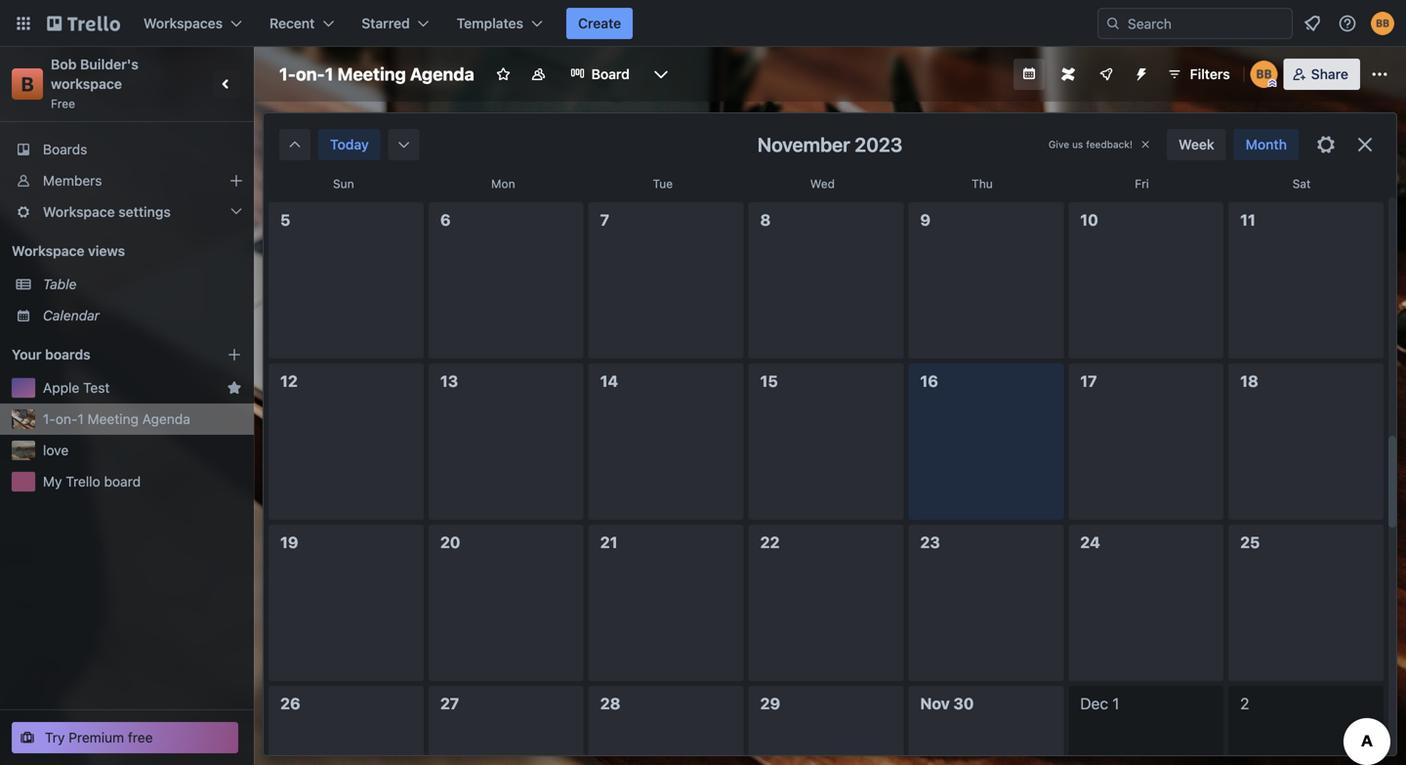 Task type: vqa. For each thing, say whether or not it's contained in the screenshot.


Task type: locate. For each thing, give the bounding box(es) containing it.
0 horizontal spatial sm image
[[285, 135, 305, 154]]

builder's
[[80, 56, 139, 72]]

1- up love
[[43, 411, 55, 427]]

1 horizontal spatial 1-on-1 meeting agenda
[[279, 64, 475, 85]]

thu
[[972, 177, 993, 191]]

board
[[104, 473, 141, 490]]

Board name text field
[[270, 59, 484, 90]]

sat
[[1293, 177, 1312, 191]]

workspace down "members" in the top left of the page
[[43, 204, 115, 220]]

1 vertical spatial 1
[[78, 411, 84, 427]]

9
[[921, 211, 931, 229]]

on- down apple
[[55, 411, 78, 427]]

workspace up table
[[12, 243, 85, 259]]

agenda up love link
[[142, 411, 190, 427]]

meeting
[[338, 64, 406, 85], [87, 411, 139, 427]]

sm image down board name text box
[[394, 135, 414, 154]]

meeting down test
[[87, 411, 139, 427]]

1 right dec
[[1113, 694, 1120, 713]]

1 vertical spatial agenda
[[142, 411, 190, 427]]

1-on-1 meeting agenda down starred
[[279, 64, 475, 85]]

calendar link
[[43, 306, 242, 325]]

1-on-1 meeting agenda inside 1-on-1 meeting agenda link
[[43, 411, 190, 427]]

Search field
[[1122, 9, 1293, 38]]

filters button
[[1161, 59, 1237, 90]]

workspace for workspace views
[[12, 243, 85, 259]]

1-on-1 meeting agenda down apple test link
[[43, 411, 190, 427]]

0 vertical spatial 1-on-1 meeting agenda
[[279, 64, 475, 85]]

1 horizontal spatial meeting
[[338, 64, 406, 85]]

1 horizontal spatial sm image
[[394, 135, 414, 154]]

1 vertical spatial workspace
[[12, 243, 85, 259]]

0 vertical spatial workspace
[[43, 204, 115, 220]]

1 sm image from the left
[[285, 135, 305, 154]]

29
[[761, 694, 781, 713]]

your boards with 4 items element
[[12, 343, 197, 366]]

1 inside 1-on-1 meeting agenda link
[[78, 411, 84, 427]]

7
[[601, 211, 610, 229]]

on-
[[296, 64, 325, 85], [55, 411, 78, 427]]

on- inside board name text box
[[296, 64, 325, 85]]

workspaces button
[[132, 8, 254, 39]]

1 vertical spatial 1-
[[43, 411, 55, 427]]

trello
[[66, 473, 100, 490]]

1-on-1 meeting agenda
[[279, 64, 475, 85], [43, 411, 190, 427]]

1 inside board name text box
[[325, 64, 334, 85]]

try premium free button
[[12, 722, 238, 753]]

1 horizontal spatial 1
[[325, 64, 334, 85]]

13
[[441, 372, 458, 390]]

0 vertical spatial agenda
[[410, 64, 475, 85]]

0 vertical spatial 1-
[[279, 64, 296, 85]]

0 vertical spatial meeting
[[338, 64, 406, 85]]

bob
[[51, 56, 77, 72]]

bob builder's workspace free
[[51, 56, 142, 110]]

meeting down starred
[[338, 64, 406, 85]]

agenda left star or unstar board icon
[[410, 64, 475, 85]]

primary element
[[0, 0, 1407, 47]]

templates button
[[445, 8, 555, 39]]

share
[[1312, 66, 1349, 82]]

1- down recent
[[279, 64, 296, 85]]

members link
[[0, 165, 254, 196]]

1 horizontal spatial on-
[[296, 64, 325, 85]]

0 horizontal spatial 1-on-1 meeting agenda
[[43, 411, 190, 427]]

create button
[[567, 8, 633, 39]]

sm image
[[285, 135, 305, 154], [394, 135, 414, 154]]

2
[[1241, 694, 1250, 713]]

this member is an admin of this board. image
[[1269, 79, 1278, 88]]

1 vertical spatial meeting
[[87, 411, 139, 427]]

0 vertical spatial 1
[[325, 64, 334, 85]]

b
[[21, 72, 34, 95]]

17
[[1081, 372, 1098, 390]]

recent
[[270, 15, 315, 31]]

workspace visible image
[[531, 66, 547, 82]]

1 down recent popup button
[[325, 64, 334, 85]]

workspace
[[43, 204, 115, 220], [12, 243, 85, 259]]

1 down apple test
[[78, 411, 84, 427]]

agenda inside board name text box
[[410, 64, 475, 85]]

love link
[[43, 441, 242, 460]]

meeting inside board name text box
[[338, 64, 406, 85]]

week
[[1179, 136, 1215, 152]]

10
[[1081, 211, 1099, 229]]

your
[[12, 346, 42, 362]]

workspace inside "dropdown button"
[[43, 204, 115, 220]]

27
[[441, 694, 459, 713]]

0 horizontal spatial on-
[[55, 411, 78, 427]]

2 sm image from the left
[[394, 135, 414, 154]]

apple test
[[43, 380, 110, 396]]

try premium free
[[45, 729, 153, 746]]

2023
[[855, 133, 903, 156]]

on- down recent popup button
[[296, 64, 325, 85]]

table
[[43, 276, 77, 292]]

1 horizontal spatial agenda
[[410, 64, 475, 85]]

22
[[761, 533, 780, 552]]

nov 30
[[921, 694, 975, 713]]

1
[[325, 64, 334, 85], [78, 411, 84, 427], [1113, 694, 1120, 713]]

board
[[592, 66, 630, 82]]

sm image up 5
[[285, 135, 305, 154]]

dec 1
[[1081, 694, 1120, 713]]

workspaces
[[144, 15, 223, 31]]

0 horizontal spatial 1
[[78, 411, 84, 427]]

0 vertical spatial on-
[[296, 64, 325, 85]]

2 horizontal spatial 1
[[1113, 694, 1120, 713]]

fri
[[1136, 177, 1150, 191]]

1 vertical spatial 1-on-1 meeting agenda
[[43, 411, 190, 427]]

my trello board
[[43, 473, 141, 490]]

give
[[1049, 139, 1070, 150]]

1-
[[279, 64, 296, 85], [43, 411, 55, 427]]

1 horizontal spatial 1-
[[279, 64, 296, 85]]

give us feedback!
[[1049, 139, 1133, 150]]



Task type: describe. For each thing, give the bounding box(es) containing it.
us
[[1073, 139, 1084, 150]]

confluence icon image
[[1062, 67, 1076, 81]]

boards
[[45, 346, 91, 362]]

free
[[128, 729, 153, 746]]

15
[[761, 372, 778, 390]]

try
[[45, 729, 65, 746]]

18
[[1241, 372, 1259, 390]]

week button
[[1168, 129, 1227, 160]]

your boards
[[12, 346, 91, 362]]

24
[[1081, 533, 1101, 552]]

boards link
[[0, 134, 254, 165]]

show menu image
[[1371, 64, 1390, 84]]

apple test link
[[43, 378, 219, 398]]

calendar power-up image
[[1022, 65, 1037, 81]]

workspace navigation collapse icon image
[[213, 70, 240, 98]]

share button
[[1285, 59, 1361, 90]]

star or unstar board image
[[496, 66, 512, 82]]

tue
[[653, 177, 673, 191]]

0 horizontal spatial 1-
[[43, 411, 55, 427]]

1 vertical spatial on-
[[55, 411, 78, 427]]

settings
[[119, 204, 171, 220]]

apple
[[43, 380, 79, 396]]

board link
[[559, 59, 642, 90]]

1-on-1 meeting agenda inside board name text box
[[279, 64, 475, 85]]

feedback!
[[1087, 139, 1133, 150]]

add board image
[[227, 347, 242, 362]]

1- inside board name text box
[[279, 64, 296, 85]]

free
[[51, 97, 75, 110]]

b link
[[12, 68, 43, 100]]

calendar
[[43, 307, 100, 323]]

21
[[601, 533, 618, 552]]

workspace
[[51, 76, 122, 92]]

workspace views
[[12, 243, 125, 259]]

0 horizontal spatial meeting
[[87, 411, 139, 427]]

automation image
[[1126, 59, 1154, 86]]

20
[[441, 533, 461, 552]]

bob builder (bobbuilder40) image
[[1251, 61, 1279, 88]]

love
[[43, 442, 69, 458]]

16
[[921, 372, 939, 390]]

0 notifications image
[[1301, 12, 1325, 35]]

19
[[280, 533, 298, 552]]

6
[[441, 211, 451, 229]]

search image
[[1106, 16, 1122, 31]]

1-on-1 meeting agenda link
[[43, 409, 242, 429]]

28
[[601, 694, 621, 713]]

30
[[954, 694, 975, 713]]

0 horizontal spatial agenda
[[142, 411, 190, 427]]

members
[[43, 172, 102, 189]]

november
[[758, 133, 851, 156]]

8
[[761, 211, 771, 229]]

table link
[[43, 275, 242, 294]]

my trello board link
[[43, 472, 242, 491]]

2 vertical spatial 1
[[1113, 694, 1120, 713]]

starred
[[362, 15, 410, 31]]

workspace settings
[[43, 204, 171, 220]]

test
[[83, 380, 110, 396]]

starred button
[[350, 8, 441, 39]]

create
[[578, 15, 622, 31]]

11
[[1241, 211, 1256, 229]]

dec
[[1081, 694, 1109, 713]]

views
[[88, 243, 125, 259]]

5
[[280, 211, 290, 229]]

sun
[[333, 177, 354, 191]]

boards
[[43, 141, 87, 157]]

25
[[1241, 533, 1261, 552]]

26
[[280, 694, 301, 713]]

premium
[[69, 729, 124, 746]]

filters
[[1191, 66, 1231, 82]]

23
[[921, 533, 941, 552]]

14
[[601, 372, 619, 390]]

open information menu image
[[1339, 14, 1358, 33]]

power ups image
[[1099, 66, 1115, 82]]

give us feedback! link
[[1049, 139, 1133, 150]]

workspace settings button
[[0, 196, 254, 228]]

12
[[280, 372, 298, 390]]

mon
[[491, 177, 516, 191]]

november 2023
[[758, 133, 903, 156]]

bob builder (bobbuilder40) image
[[1372, 12, 1395, 35]]

starred icon image
[[227, 380, 242, 396]]

back to home image
[[47, 8, 120, 39]]

customize views image
[[652, 64, 671, 84]]

recent button
[[258, 8, 346, 39]]

templates
[[457, 15, 524, 31]]

my
[[43, 473, 62, 490]]

wed
[[811, 177, 835, 191]]

workspace for workspace settings
[[43, 204, 115, 220]]

bob builder's workspace link
[[51, 56, 142, 92]]



